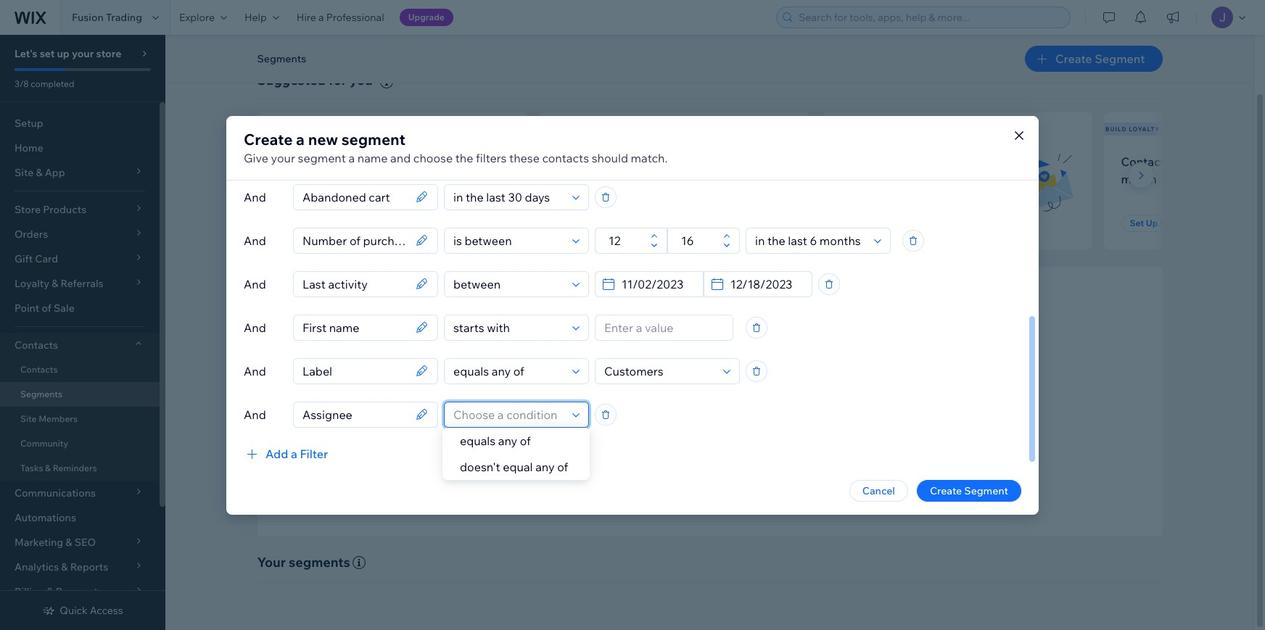 Task type: describe. For each thing, give the bounding box(es) containing it.
5 choose a condition field from the top
[[449, 359, 568, 384]]

new
[[308, 130, 338, 148]]

contacts inside the "contacts with a birthday th"
[[1122, 154, 1172, 169]]

personalized
[[593, 430, 654, 443]]

set up segment button for subscribed
[[275, 215, 360, 232]]

build loyalty
[[1106, 125, 1161, 133]]

groups
[[639, 411, 673, 424]]

add a filter button
[[244, 445, 328, 463]]

campaign
[[925, 172, 979, 186]]

subscribers inside "active email subscribers who clicked on your campaign"
[[909, 154, 973, 169]]

give
[[244, 151, 269, 165]]

active
[[840, 154, 874, 169]]

a inside add a filter button
[[291, 447, 297, 461]]

potential customers who haven't made a purchase yet
[[557, 154, 713, 186]]

the inside "create a new segment give your segment a name and choose the filters these contacts should match."
[[456, 151, 474, 165]]

1 vertical spatial segment
[[298, 151, 346, 165]]

set for active email subscribers who clicked on your campaign
[[848, 218, 863, 229]]

let's
[[15, 47, 37, 60]]

reach
[[613, 389, 652, 406]]

send
[[566, 430, 591, 443]]

0 vertical spatial any
[[499, 434, 518, 449]]

value
[[673, 450, 698, 463]]

2 choose a condition field from the top
[[449, 228, 568, 253]]

community
[[20, 438, 68, 449]]

mailing
[[380, 172, 420, 186]]

contacts inside new contacts who recently subscribed to your mailing list
[[302, 154, 349, 169]]

set up segment for made
[[566, 218, 634, 229]]

Select an option field
[[751, 228, 870, 253]]

segments for segments link
[[20, 389, 62, 400]]

let's set up your store
[[15, 47, 122, 60]]

contacts for contacts link
[[20, 364, 58, 375]]

point of sale
[[15, 302, 75, 315]]

sidebar element
[[0, 35, 166, 631]]

hire a professional link
[[288, 0, 393, 35]]

a inside the hire a professional link
[[319, 11, 324, 24]]

help button
[[236, 0, 288, 35]]

4 choose a condition field from the top
[[449, 315, 568, 340]]

doesn't
[[460, 460, 501, 475]]

create inside "create a new segment give your segment a name and choose the filters these contacts should match."
[[244, 130, 293, 148]]

community link
[[0, 432, 160, 457]]

create segment button for segments
[[1026, 46, 1163, 72]]

with
[[1174, 154, 1198, 169]]

create a new segment give your segment a name and choose the filters these contacts should match.
[[244, 130, 668, 165]]

help
[[245, 11, 267, 24]]

4 up from the left
[[1147, 218, 1159, 229]]

these
[[510, 151, 540, 165]]

doesn't equal any of
[[460, 460, 568, 475]]

equals any of
[[460, 434, 531, 449]]

of up equal
[[520, 434, 531, 449]]

point
[[15, 302, 39, 315]]

tasks
[[20, 463, 43, 474]]

for
[[329, 72, 347, 89]]

set up segment for subscribed
[[283, 218, 352, 229]]

and inside "create a new segment give your segment a name and choose the filters these contacts should match."
[[391, 151, 411, 165]]

segments for segments button
[[257, 52, 306, 65]]

segments link
[[0, 383, 160, 407]]

haven't
[[557, 172, 597, 186]]

who for purchase
[[669, 154, 692, 169]]

set
[[40, 47, 55, 60]]

tasks & reminders
[[20, 463, 97, 474]]

potential
[[755, 450, 797, 463]]

campaigns
[[684, 430, 736, 443]]

filters
[[476, 151, 507, 165]]

more
[[847, 450, 872, 463]]

quick access button
[[42, 605, 123, 618]]

site members
[[20, 414, 78, 425]]

2 horizontal spatial to
[[738, 430, 748, 443]]

high-
[[649, 450, 673, 463]]

your inside "create a new segment give your segment a name and choose the filters these contacts should match."
[[271, 151, 295, 165]]

trust
[[849, 430, 871, 443]]

1 choose a condition field from the top
[[449, 185, 568, 209]]

suggested for you
[[257, 72, 373, 89]]

cancel button
[[850, 480, 909, 502]]

6 and from the top
[[244, 408, 266, 422]]

right
[[678, 389, 707, 406]]

leads
[[800, 450, 825, 463]]

customers
[[608, 154, 666, 169]]

contacts button
[[0, 333, 160, 358]]

home link
[[0, 136, 160, 160]]

to inside new contacts who recently subscribed to your mailing list
[[338, 172, 350, 186]]

email inside "active email subscribers who clicked on your campaign"
[[877, 154, 906, 169]]

professional
[[327, 11, 384, 24]]

1 and from the top
[[244, 190, 266, 204]]

Select options field
[[600, 359, 719, 384]]

tasks & reminders link
[[0, 457, 160, 481]]

contacts link
[[0, 358, 160, 383]]

loyalty
[[1130, 125, 1161, 133]]

email inside reach the right target audience create specific groups of contacts that update automatically send personalized email campaigns to drive sales and build trust get to know your high-value customers, potential leads and more
[[656, 430, 682, 443]]

your inside new contacts who recently subscribed to your mailing list
[[352, 172, 377, 186]]

store
[[96, 47, 122, 60]]

1 horizontal spatial any
[[536, 460, 555, 475]]

suggested
[[257, 72, 326, 89]]

1 horizontal spatial create segment
[[1056, 52, 1146, 66]]

build
[[1106, 125, 1128, 133]]

reminders
[[53, 463, 97, 474]]

audience
[[751, 389, 807, 406]]

up for made
[[582, 218, 594, 229]]

3/8
[[15, 78, 29, 89]]

Search for tools, apps, help & more... field
[[795, 7, 1066, 28]]

12/18/2023 field
[[727, 272, 808, 297]]

your inside reach the right target audience create specific groups of contacts that update automatically send personalized email campaigns to drive sales and build trust get to know your high-value customers, potential leads and more
[[625, 450, 647, 463]]

who for your
[[352, 154, 375, 169]]

automatically
[[787, 411, 851, 424]]

active email subscribers who clicked on your campaign
[[840, 154, 999, 186]]

you
[[350, 72, 373, 89]]

0 vertical spatial segment
[[342, 130, 406, 148]]

new for new subscribers
[[259, 125, 275, 133]]

customers,
[[700, 450, 753, 463]]

upgrade button
[[400, 9, 454, 26]]

birthday
[[1209, 154, 1256, 169]]

4 set up segment button from the left
[[1122, 215, 1207, 232]]

5 and from the top
[[244, 364, 266, 379]]

cancel
[[863, 485, 896, 498]]

add
[[266, 447, 288, 461]]

filter
[[300, 447, 328, 461]]

1 horizontal spatial and
[[802, 430, 820, 443]]

of inside reach the right target audience create specific groups of contacts that update automatically send personalized email campaigns to drive sales and build trust get to know your high-value customers, potential leads and more
[[675, 411, 684, 424]]

of inside sidebar element
[[42, 302, 51, 315]]



Task type: locate. For each thing, give the bounding box(es) containing it.
Choose a condition field
[[449, 185, 568, 209], [449, 228, 568, 253], [449, 272, 568, 297], [449, 315, 568, 340], [449, 359, 568, 384], [449, 403, 568, 427]]

0 horizontal spatial and
[[391, 151, 411, 165]]

1 set up segment from the left
[[283, 218, 352, 229]]

3 set from the left
[[848, 218, 863, 229]]

2 horizontal spatial who
[[976, 154, 999, 169]]

automations link
[[0, 506, 160, 531]]

your down the name
[[352, 172, 377, 186]]

contacts
[[1122, 154, 1172, 169], [15, 339, 58, 352], [20, 364, 58, 375]]

0 horizontal spatial who
[[352, 154, 375, 169]]

set up segment button down the 'subscribed'
[[275, 215, 360, 232]]

contacts inside reach the right target audience create specific groups of contacts that update automatically send personalized email campaigns to drive sales and build trust get to know your high-value customers, potential leads and more
[[687, 411, 728, 424]]

and
[[244, 190, 266, 204], [244, 233, 266, 248], [244, 277, 266, 291], [244, 320, 266, 335], [244, 364, 266, 379], [244, 408, 266, 422]]

new subscribers
[[259, 125, 327, 133]]

fusion
[[72, 11, 104, 24]]

1 vertical spatial the
[[654, 389, 675, 406]]

1 vertical spatial segments
[[20, 389, 62, 400]]

home
[[15, 142, 43, 155]]

and down build
[[827, 450, 845, 463]]

1 horizontal spatial create segment button
[[1026, 46, 1163, 72]]

th
[[1258, 154, 1266, 169]]

choose
[[414, 151, 453, 165]]

your right on
[[897, 172, 922, 186]]

0 horizontal spatial to
[[338, 172, 350, 186]]

set up segment for clicked
[[848, 218, 916, 229]]

1 horizontal spatial who
[[669, 154, 692, 169]]

contacts inside dropdown button
[[15, 339, 58, 352]]

who up purchase
[[669, 154, 692, 169]]

quick
[[60, 605, 88, 618]]

3 and from the top
[[244, 277, 266, 291]]

1 who from the left
[[352, 154, 375, 169]]

0 vertical spatial segments
[[257, 52, 306, 65]]

list box
[[443, 428, 590, 481]]

6 choose a condition field from the top
[[449, 403, 568, 427]]

up for clicked
[[864, 218, 876, 229]]

1 vertical spatial subscribers
[[909, 154, 973, 169]]

segments
[[289, 554, 351, 571]]

set up segment button
[[275, 215, 360, 232], [557, 215, 643, 232], [840, 215, 925, 232], [1122, 215, 1207, 232]]

list
[[254, 112, 1266, 250]]

equal
[[503, 460, 533, 475]]

site members link
[[0, 407, 160, 432]]

set up segment button down the made at the left
[[557, 215, 643, 232]]

potential
[[557, 154, 606, 169]]

and up leads
[[802, 430, 820, 443]]

equals
[[460, 434, 496, 449]]

1 vertical spatial new
[[275, 154, 299, 169]]

a right with
[[1200, 154, 1207, 169]]

of
[[42, 302, 51, 315], [675, 411, 684, 424], [520, 434, 531, 449], [558, 460, 568, 475]]

2 set up segment from the left
[[566, 218, 634, 229]]

2 horizontal spatial contacts
[[687, 411, 728, 424]]

new up give
[[259, 125, 275, 133]]

on
[[881, 172, 895, 186]]

4 set from the left
[[1131, 218, 1145, 229]]

4 set up segment from the left
[[1131, 218, 1199, 229]]

contacts for contacts dropdown button
[[15, 339, 58, 352]]

segment up the name
[[342, 130, 406, 148]]

any up doesn't equal any of
[[499, 434, 518, 449]]

setup link
[[0, 111, 160, 136]]

email up on
[[877, 154, 906, 169]]

who inside new contacts who recently subscribed to your mailing list
[[352, 154, 375, 169]]

set for potential customers who haven't made a purchase yet
[[566, 218, 580, 229]]

subscribers down suggested on the left top
[[277, 125, 327, 133]]

access
[[90, 605, 123, 618]]

to right get
[[586, 450, 596, 463]]

any
[[499, 434, 518, 449], [536, 460, 555, 475]]

the up groups
[[654, 389, 675, 406]]

2 set from the left
[[566, 218, 580, 229]]

create segment button for cancel
[[917, 480, 1022, 502]]

target
[[710, 389, 748, 406]]

and up mailing
[[391, 151, 411, 165]]

set up segment down the made at the left
[[566, 218, 634, 229]]

Enter a value field
[[600, 315, 729, 340]]

3/8 completed
[[15, 78, 74, 89]]

0 vertical spatial create segment button
[[1026, 46, 1163, 72]]

0 horizontal spatial create segment
[[931, 485, 1009, 498]]

hire a professional
[[297, 11, 384, 24]]

1 set up segment button from the left
[[275, 215, 360, 232]]

point of sale link
[[0, 296, 160, 321]]

1 vertical spatial create segment button
[[917, 480, 1022, 502]]

up left from text box
[[582, 218, 594, 229]]

1 vertical spatial and
[[802, 430, 820, 443]]

1 horizontal spatial email
[[877, 154, 906, 169]]

a inside potential customers who haven't made a purchase yet
[[633, 172, 639, 186]]

of left sale
[[42, 302, 51, 315]]

1 horizontal spatial contacts
[[543, 151, 589, 165]]

new up the 'subscribed'
[[275, 154, 299, 169]]

From text field
[[605, 228, 647, 253]]

your right give
[[271, 151, 295, 165]]

explore
[[179, 11, 215, 24]]

1 vertical spatial any
[[536, 460, 555, 475]]

subscribers
[[277, 125, 327, 133], [909, 154, 973, 169]]

a left new
[[296, 130, 305, 148]]

To text field
[[677, 228, 719, 253]]

3 choose a condition field from the top
[[449, 272, 568, 297]]

who up campaign at the right top of page
[[976, 154, 999, 169]]

match.
[[631, 151, 668, 165]]

0 horizontal spatial the
[[456, 151, 474, 165]]

1 vertical spatial contacts
[[15, 339, 58, 352]]

set up segment down the 'subscribed'
[[283, 218, 352, 229]]

contacts down the point of sale
[[15, 339, 58, 352]]

build
[[823, 430, 846, 443]]

who left the recently
[[352, 154, 375, 169]]

0 horizontal spatial email
[[656, 430, 682, 443]]

up down the clicked
[[864, 218, 876, 229]]

list containing new contacts who recently subscribed to your mailing list
[[254, 112, 1266, 250]]

up for subscribed
[[300, 218, 312, 229]]

set up segment button down on
[[840, 215, 925, 232]]

2 set up segment button from the left
[[557, 215, 643, 232]]

2 vertical spatial contacts
[[20, 364, 58, 375]]

set up segment button down the "contacts with a birthday th"
[[1122, 215, 1207, 232]]

setup
[[15, 117, 43, 130]]

2 vertical spatial to
[[586, 450, 596, 463]]

upgrade
[[408, 12, 445, 23]]

create inside reach the right target audience create specific groups of contacts that update automatically send personalized email campaigns to drive sales and build trust get to know your high-value customers, potential leads and more
[[566, 411, 598, 424]]

1 up from the left
[[300, 218, 312, 229]]

set up segment down on
[[848, 218, 916, 229]]

the left filters
[[456, 151, 474, 165]]

your down personalized
[[625, 450, 647, 463]]

site
[[20, 414, 37, 425]]

3 up from the left
[[864, 218, 876, 229]]

&
[[45, 463, 51, 474]]

email
[[877, 154, 906, 169], [656, 430, 682, 443]]

1 vertical spatial create segment
[[931, 485, 1009, 498]]

segment down new
[[298, 151, 346, 165]]

yet
[[695, 172, 713, 186]]

3 set up segment button from the left
[[840, 215, 925, 232]]

segment
[[1096, 52, 1146, 66], [314, 218, 352, 229], [596, 218, 634, 229], [878, 218, 916, 229], [1161, 218, 1199, 229], [965, 485, 1009, 498]]

quick access
[[60, 605, 123, 618]]

sales
[[776, 430, 800, 443]]

of down right at right
[[675, 411, 684, 424]]

0 horizontal spatial create segment button
[[917, 480, 1022, 502]]

up down the "contacts with a birthday th"
[[1147, 218, 1159, 229]]

your right up
[[72, 47, 94, 60]]

set for new contacts who recently subscribed to your mailing list
[[283, 218, 298, 229]]

0 vertical spatial create segment
[[1056, 52, 1146, 66]]

members
[[39, 414, 78, 425]]

a down customers
[[633, 172, 639, 186]]

subscribed
[[275, 172, 336, 186]]

a right the add
[[291, 447, 297, 461]]

who inside potential customers who haven't made a purchase yet
[[669, 154, 692, 169]]

segments up site members
[[20, 389, 62, 400]]

list box containing equals any of
[[443, 428, 590, 481]]

segments
[[257, 52, 306, 65], [20, 389, 62, 400]]

contacts down loyalty
[[1122, 154, 1172, 169]]

1 horizontal spatial segments
[[257, 52, 306, 65]]

1 horizontal spatial the
[[654, 389, 675, 406]]

contacts inside "create a new segment give your segment a name and choose the filters these contacts should match."
[[543, 151, 589, 165]]

3 set up segment from the left
[[848, 218, 916, 229]]

11/02/2023 field
[[618, 272, 699, 297]]

3 who from the left
[[976, 154, 999, 169]]

segments up suggested on the left top
[[257, 52, 306, 65]]

4 and from the top
[[244, 320, 266, 335]]

fusion trading
[[72, 11, 142, 24]]

drive
[[750, 430, 774, 443]]

who inside "active email subscribers who clicked on your campaign"
[[976, 154, 999, 169]]

purchase
[[642, 172, 693, 186]]

set up segment
[[283, 218, 352, 229], [566, 218, 634, 229], [848, 218, 916, 229], [1131, 218, 1199, 229]]

to left drive
[[738, 430, 748, 443]]

email up the "high-"
[[656, 430, 682, 443]]

segments button
[[250, 48, 314, 70]]

a right hire
[[319, 11, 324, 24]]

your inside "active email subscribers who clicked on your campaign"
[[897, 172, 922, 186]]

to
[[338, 172, 350, 186], [738, 430, 748, 443], [586, 450, 596, 463]]

contacts down new
[[302, 154, 349, 169]]

new for new contacts who recently subscribed to your mailing list
[[275, 154, 299, 169]]

your inside sidebar element
[[72, 47, 94, 60]]

your segments
[[257, 554, 351, 571]]

add a filter
[[266, 447, 328, 461]]

up down the 'subscribed'
[[300, 218, 312, 229]]

reach the right target audience create specific groups of contacts that update automatically send personalized email campaigns to drive sales and build trust get to know your high-value customers, potential leads and more
[[566, 389, 872, 463]]

set up segment button for made
[[557, 215, 643, 232]]

0 vertical spatial to
[[338, 172, 350, 186]]

a inside the "contacts with a birthday th"
[[1200, 154, 1207, 169]]

set up segment button for clicked
[[840, 215, 925, 232]]

0 horizontal spatial segments
[[20, 389, 62, 400]]

list
[[422, 172, 439, 186]]

1 vertical spatial to
[[738, 430, 748, 443]]

automations
[[15, 512, 76, 525]]

subscribers up campaign at the right top of page
[[909, 154, 973, 169]]

0 vertical spatial contacts
[[1122, 154, 1172, 169]]

of down the send
[[558, 460, 568, 475]]

a left the name
[[349, 151, 355, 165]]

to right the 'subscribed'
[[338, 172, 350, 186]]

set up segment down the "contacts with a birthday th"
[[1131, 218, 1199, 229]]

2 up from the left
[[582, 218, 594, 229]]

new inside new contacts who recently subscribed to your mailing list
[[275, 154, 299, 169]]

and
[[391, 151, 411, 165], [802, 430, 820, 443], [827, 450, 845, 463]]

0 vertical spatial subscribers
[[277, 125, 327, 133]]

segments inside button
[[257, 52, 306, 65]]

completed
[[31, 78, 74, 89]]

0 vertical spatial and
[[391, 151, 411, 165]]

None field
[[298, 185, 412, 209], [298, 228, 412, 253], [298, 272, 412, 297], [298, 315, 412, 340], [298, 359, 412, 384], [298, 403, 412, 427], [298, 185, 412, 209], [298, 228, 412, 253], [298, 272, 412, 297], [298, 315, 412, 340], [298, 359, 412, 384], [298, 403, 412, 427]]

1 horizontal spatial to
[[586, 450, 596, 463]]

who
[[352, 154, 375, 169], [669, 154, 692, 169], [976, 154, 999, 169]]

0 horizontal spatial contacts
[[302, 154, 349, 169]]

2 horizontal spatial and
[[827, 450, 845, 463]]

2 vertical spatial and
[[827, 450, 845, 463]]

name
[[358, 151, 388, 165]]

2 who from the left
[[669, 154, 692, 169]]

clicked
[[840, 172, 878, 186]]

0 horizontal spatial any
[[499, 434, 518, 449]]

1 set from the left
[[283, 218, 298, 229]]

trading
[[106, 11, 142, 24]]

segments inside sidebar element
[[20, 389, 62, 400]]

the inside reach the right target audience create specific groups of contacts that update automatically send personalized email campaigns to drive sales and build trust get to know your high-value customers, potential leads and more
[[654, 389, 675, 406]]

0 vertical spatial new
[[259, 125, 275, 133]]

contacts up "haven't"
[[543, 151, 589, 165]]

0 vertical spatial the
[[456, 151, 474, 165]]

contacts
[[543, 151, 589, 165], [302, 154, 349, 169], [687, 411, 728, 424]]

recently
[[378, 154, 422, 169]]

any right equal
[[536, 460, 555, 475]]

0 vertical spatial email
[[877, 154, 906, 169]]

1 vertical spatial email
[[656, 430, 682, 443]]

sale
[[54, 302, 75, 315]]

1 horizontal spatial subscribers
[[909, 154, 973, 169]]

contacts down contacts dropdown button
[[20, 364, 58, 375]]

set
[[283, 218, 298, 229], [566, 218, 580, 229], [848, 218, 863, 229], [1131, 218, 1145, 229]]

2 and from the top
[[244, 233, 266, 248]]

0 horizontal spatial subscribers
[[277, 125, 327, 133]]

should
[[592, 151, 629, 165]]

update
[[751, 411, 785, 424]]

contacts up campaigns
[[687, 411, 728, 424]]



Task type: vqa. For each thing, say whether or not it's contained in the screenshot.
Google Tag Manager Google
no



